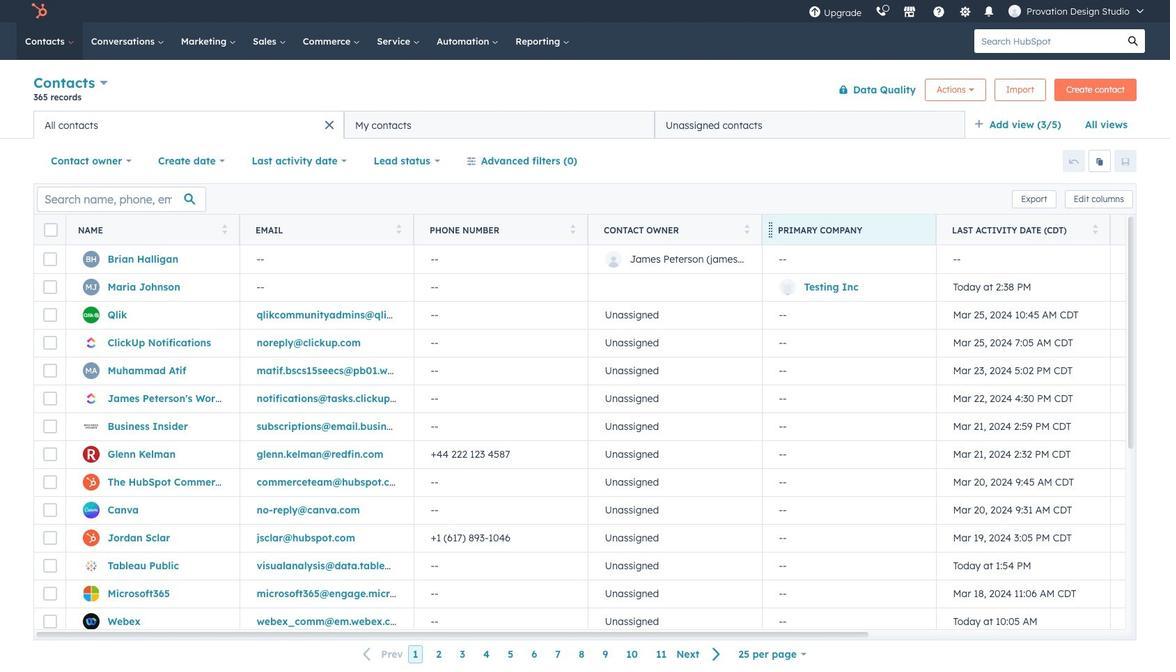 Task type: locate. For each thing, give the bounding box(es) containing it.
Search HubSpot search field
[[975, 29, 1122, 53]]

press to sort. element
[[222, 224, 227, 236], [396, 224, 401, 236], [570, 224, 576, 236], [745, 224, 750, 236], [1093, 224, 1098, 236]]

press to sort. image
[[222, 224, 227, 234], [396, 224, 401, 234], [570, 224, 576, 234], [745, 224, 750, 234]]

pagination navigation
[[355, 645, 730, 664]]

3 press to sort. element from the left
[[570, 224, 576, 236]]

Search name, phone, email addresses, or company search field
[[37, 186, 206, 212]]

2 press to sort. image from the left
[[396, 224, 401, 234]]

banner
[[33, 71, 1138, 111]]

column header
[[763, 215, 937, 245]]

4 press to sort. element from the left
[[745, 224, 750, 236]]

2 press to sort. element from the left
[[396, 224, 401, 236]]

marketplaces image
[[904, 6, 917, 19]]

james peterson image
[[1009, 5, 1022, 17]]

menu
[[802, 0, 1154, 22]]

press to sort. image
[[1093, 224, 1098, 234]]

5 press to sort. element from the left
[[1093, 224, 1098, 236]]

1 press to sort. image from the left
[[222, 224, 227, 234]]



Task type: vqa. For each thing, say whether or not it's contained in the screenshot.
BANNER
yes



Task type: describe. For each thing, give the bounding box(es) containing it.
4 press to sort. image from the left
[[745, 224, 750, 234]]

1 press to sort. element from the left
[[222, 224, 227, 236]]

3 press to sort. image from the left
[[570, 224, 576, 234]]



